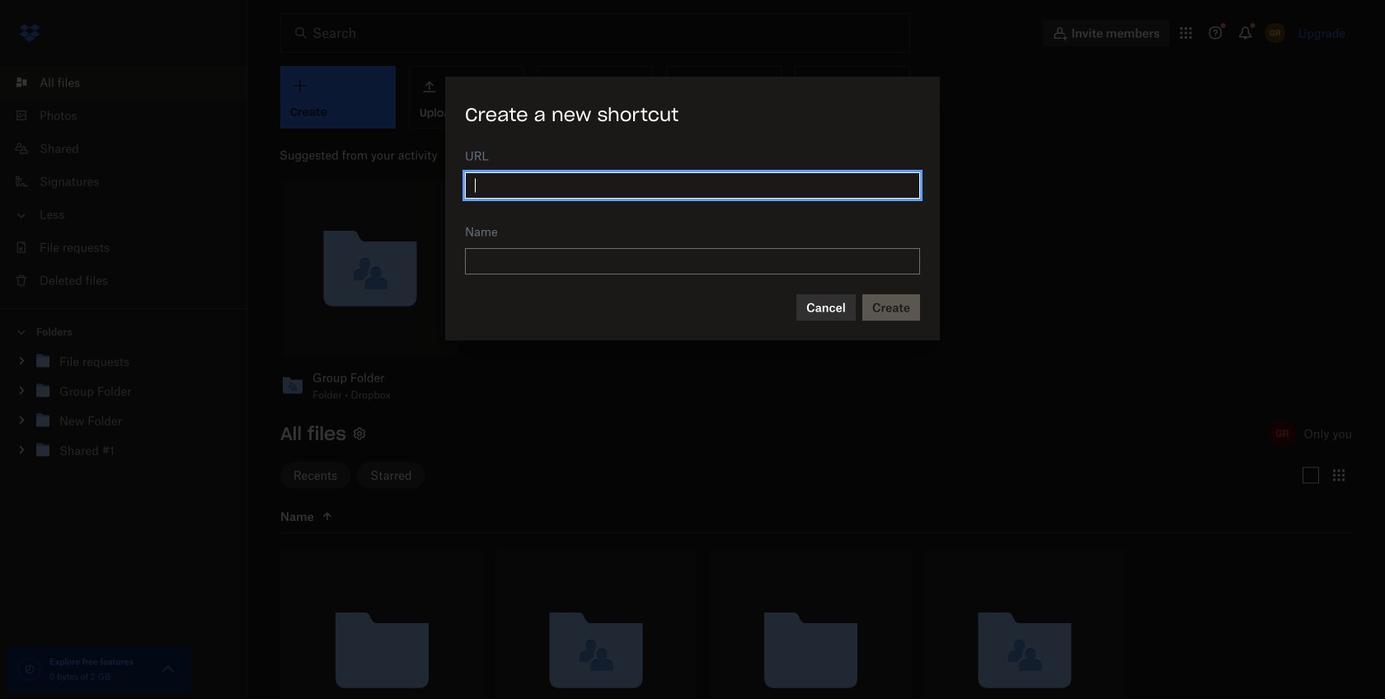 Task type: locate. For each thing, give the bounding box(es) containing it.
folder, file requests row
[[281, 550, 482, 699]]

list item
[[0, 66, 247, 99]]

folder, new folder row
[[710, 550, 911, 699]]

None text field
[[475, 176, 910, 194]]

less image
[[13, 207, 30, 224]]

dropbox image
[[13, 16, 46, 49]]

list
[[0, 56, 247, 308]]

none text field inside shortcut creation modal dialog
[[475, 176, 910, 194]]

group
[[0, 343, 247, 478]]



Task type: vqa. For each thing, say whether or not it's contained in the screenshot.
desc on the bottom of page
no



Task type: describe. For each thing, give the bounding box(es) containing it.
shared folder, shared #1 row
[[924, 550, 1126, 699]]

shared folder, group folder row
[[496, 550, 697, 699]]

shortcut creation modal dialog
[[445, 77, 940, 340]]



